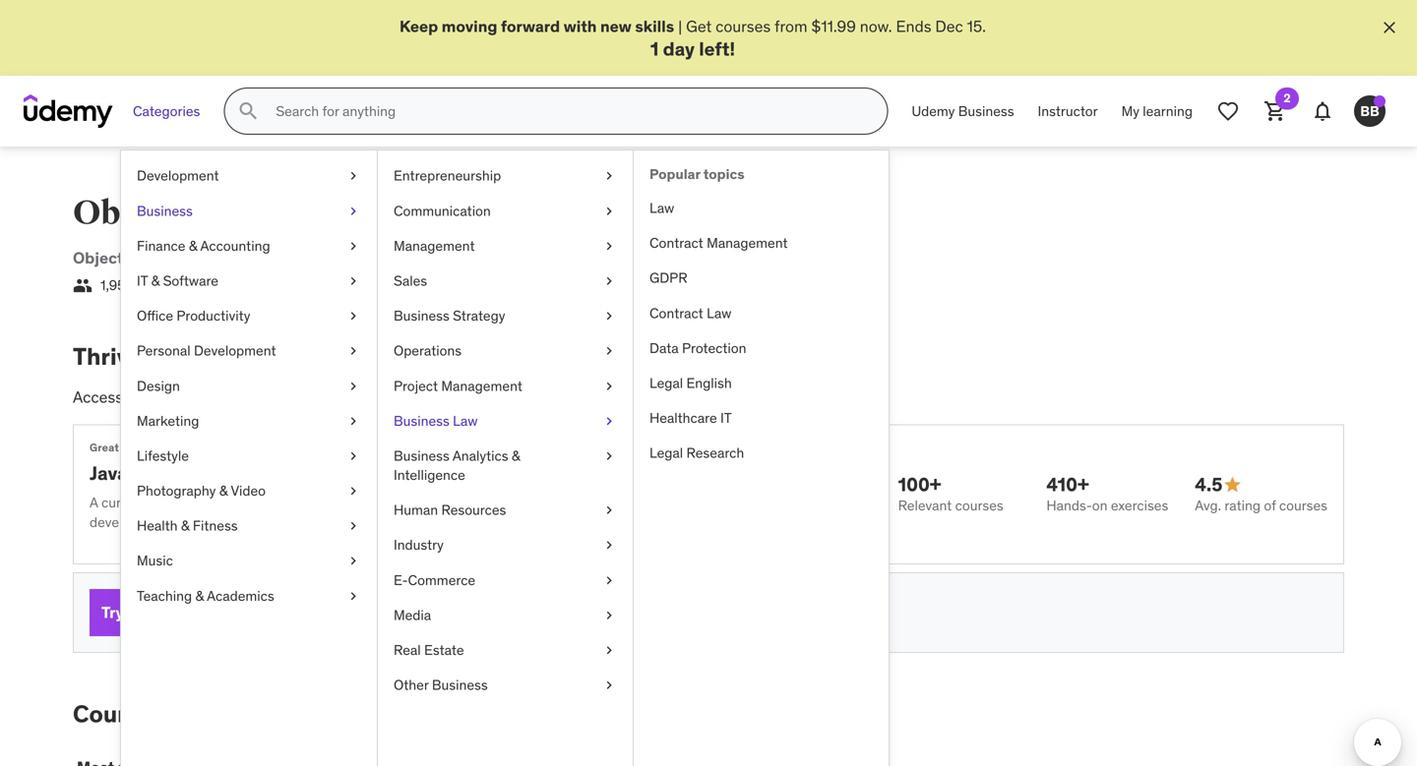 Task type: describe. For each thing, give the bounding box(es) containing it.
2 vertical spatial development
[[194, 342, 276, 360]]

contract management link
[[634, 226, 889, 261]]

access a collection of top-rated courses curated for in-demand roles with a personal plan subscription.
[[73, 388, 794, 408]]

0 vertical spatial development
[[137, 167, 219, 185]]

0 vertical spatial personal
[[137, 342, 191, 360]]

xsmall image for business law
[[601, 412, 617, 431]]

software
[[163, 272, 219, 290]]

ends
[[896, 16, 932, 36]]

project management
[[394, 377, 523, 395]]

e-
[[394, 572, 408, 589]]

1 vertical spatial development
[[378, 248, 478, 268]]

with inside thrive in your career element
[[558, 388, 588, 408]]

teaching & academics
[[137, 588, 274, 605]]

sales
[[394, 272, 427, 290]]

0 vertical spatial collection
[[139, 388, 207, 408]]

law link
[[634, 191, 889, 226]]

xsmall image for lifestyle
[[346, 447, 361, 466]]

legal english link
[[634, 366, 889, 401]]

productivity
[[177, 307, 250, 325]]

teaching & academics link
[[121, 579, 377, 614]]

java developers link
[[90, 461, 232, 485]]

day
[[663, 37, 695, 60]]

legal for legal research
[[650, 445, 683, 462]]

small image
[[73, 276, 93, 296]]

photography & video
[[137, 482, 266, 500]]

healthcare it link
[[634, 401, 889, 436]]

legal research link
[[634, 436, 889, 471]]

estate
[[424, 642, 464, 660]]

business analytics & intelligence link
[[378, 439, 633, 493]]

communication
[[394, 202, 491, 220]]

human resources link
[[378, 493, 633, 528]]

gdpr
[[650, 269, 688, 287]]

small image
[[1223, 475, 1243, 495]]

get
[[199, 700, 236, 729]]

it & software
[[137, 272, 219, 290]]

photography & video link
[[121, 474, 377, 509]]

personal development
[[137, 342, 276, 360]]

410+ hands-on exercises
[[1047, 473, 1169, 515]]

0 horizontal spatial to
[[170, 700, 194, 729]]

1 horizontal spatial a
[[591, 388, 600, 408]]

legal for legal english
[[650, 375, 683, 392]]

great for java developers a curated collection of courses and hands-on practice exercises to help you advance as a java developer.
[[90, 441, 662, 531]]

xsmall image for management
[[601, 237, 617, 256]]

marketing
[[137, 412, 199, 430]]

strategy
[[453, 307, 505, 325]]

career
[[228, 342, 300, 372]]

real estate link
[[378, 633, 633, 669]]

business for business strategy
[[394, 307, 450, 325]]

per
[[430, 604, 450, 622]]

xsmall image for project management
[[601, 377, 617, 396]]

design
[[137, 377, 180, 395]]

finance
[[137, 237, 186, 255]]

0 vertical spatial for
[[416, 388, 435, 408]]

thrive in your career element
[[73, 342, 1345, 654]]

teaching
[[137, 588, 192, 605]]

advance
[[555, 494, 607, 512]]

finance & accounting
[[137, 237, 270, 255]]

topics
[[704, 166, 745, 183]]

of left top-
[[211, 388, 225, 408]]

of inside great for java developers a curated collection of courses and hands-on practice exercises to help you advance as a java developer.
[[215, 494, 227, 512]]

try personal plan for free
[[101, 603, 288, 623]]

1 vertical spatial you
[[242, 700, 282, 729]]

health & fitness
[[137, 517, 238, 535]]

demand
[[458, 388, 516, 408]]

e-commerce link
[[378, 563, 633, 598]]

practice
[[370, 494, 420, 512]]

xsmall image for sales
[[601, 272, 617, 291]]

0 horizontal spatial plan
[[197, 603, 230, 623]]

notifications image
[[1311, 100, 1335, 123]]

1 horizontal spatial plan
[[669, 388, 700, 408]]

data protection link
[[634, 331, 889, 366]]

to inside great for java developers a curated collection of courses and hands-on practice exercises to help you advance as a java developer.
[[484, 494, 497, 512]]

xsmall image for e-commerce
[[601, 571, 617, 591]]

music link
[[121, 544, 377, 579]]

you inside great for java developers a curated collection of courses and hands-on practice exercises to help you advance as a java developer.
[[530, 494, 552, 512]]

2 vertical spatial personal
[[127, 603, 193, 623]]

& for video
[[219, 482, 228, 500]]

analytics
[[453, 447, 509, 465]]

top-
[[228, 388, 258, 408]]

courses inside keep moving forward with new skills | get courses from $11.99 now. ends dec 15. 1 day left!
[[716, 16, 771, 36]]

operations
[[394, 342, 462, 360]]

industry
[[394, 537, 444, 554]]

exercises inside great for java developers a curated collection of courses and hands-on practice exercises to help you advance as a java developer.
[[424, 494, 481, 512]]

$11.99
[[812, 16, 856, 36]]

it inside business law element
[[721, 410, 732, 427]]

xsmall image for operations
[[601, 342, 617, 361]]

great
[[90, 441, 119, 455]]

java
[[90, 461, 128, 485]]

programming for courses
[[334, 193, 556, 234]]

law for contract law
[[707, 304, 732, 322]]

xsmall image for development
[[346, 167, 361, 186]]

avg. rating of courses
[[1195, 497, 1328, 515]]

$16.58
[[384, 604, 426, 622]]

business strategy link
[[378, 299, 633, 334]]

xsmall image for human resources
[[601, 501, 617, 520]]

skills
[[635, 16, 674, 36]]

lifestyle link
[[121, 439, 377, 474]]

|
[[678, 16, 682, 36]]

courses right the rating on the right bottom of the page
[[1280, 497, 1328, 515]]

at
[[369, 604, 381, 622]]

xsmall image for media
[[601, 606, 617, 626]]

industry link
[[378, 528, 633, 563]]

oriented for object oriented programming relates to development
[[127, 248, 193, 268]]

collection inside great for java developers a curated collection of courses and hands-on practice exercises to help you advance as a java developer.
[[152, 494, 212, 512]]

started
[[287, 700, 369, 729]]

1 horizontal spatial law
[[650, 199, 675, 217]]

xsmall image for health & fitness
[[346, 517, 361, 536]]

trial.
[[528, 604, 555, 622]]

& for fitness
[[181, 517, 190, 535]]

law for business law
[[453, 412, 478, 430]]

entrepreneurship link
[[378, 159, 633, 194]]

protection
[[682, 339, 747, 357]]

photography
[[137, 482, 216, 500]]

xsmall image for music
[[346, 552, 361, 571]]

0 horizontal spatial it
[[137, 272, 148, 290]]

e-commerce
[[394, 572, 476, 589]]

0 vertical spatial to
[[359, 248, 374, 268]]

my
[[1122, 102, 1140, 120]]

with inside keep moving forward with new skills | get courses from $11.99 now. ends dec 15. 1 day left!
[[564, 16, 597, 36]]

human resources
[[394, 502, 506, 519]]

xsmall image for real estate
[[601, 641, 617, 661]]

categories
[[133, 102, 200, 120]]

human
[[394, 502, 438, 519]]

udemy business
[[912, 102, 1015, 120]]

anytime.
[[604, 604, 657, 622]]

business analytics & intelligence
[[394, 447, 520, 484]]

0 horizontal spatial a
[[127, 388, 135, 408]]

keep moving forward with new skills | get courses from $11.99 now. ends dec 15. 1 day left!
[[400, 16, 986, 60]]

a
[[90, 494, 98, 512]]

1,958,817
[[100, 277, 158, 294]]

object for object oriented programming courses
[[73, 193, 179, 234]]

other business link
[[378, 669, 633, 704]]

business inside other business link
[[432, 677, 488, 695]]

resources
[[442, 502, 506, 519]]

management down communication
[[394, 237, 475, 255]]



Task type: vqa. For each thing, say whether or not it's contained in the screenshot.
teams button
no



Task type: locate. For each thing, give the bounding box(es) containing it.
1 vertical spatial personal
[[603, 388, 665, 408]]

0 vertical spatial curated
[[358, 388, 412, 408]]

0 vertical spatial plan
[[669, 388, 700, 408]]

programming
[[334, 193, 556, 234], [197, 248, 300, 268]]

contract for contract law
[[650, 304, 704, 322]]

xsmall image inside the business strategy link
[[601, 307, 617, 326]]

2 horizontal spatial to
[[484, 494, 497, 512]]

1 vertical spatial plan
[[197, 603, 230, 623]]

100+
[[898, 473, 942, 497]]

entrepreneurship
[[394, 167, 501, 185]]

xsmall image inside "human resources" link
[[601, 501, 617, 520]]

1 vertical spatial programming
[[197, 248, 300, 268]]

business down estate
[[432, 677, 488, 695]]

& right "health"
[[181, 517, 190, 535]]

it up office
[[137, 272, 148, 290]]

rating
[[1225, 497, 1261, 515]]

keep
[[400, 16, 438, 36]]

100+ relevant courses
[[898, 473, 1004, 515]]

instructor link
[[1026, 88, 1110, 135]]

1 horizontal spatial on
[[1092, 497, 1108, 515]]

collection up the marketing
[[139, 388, 207, 408]]

0 vertical spatial legal
[[650, 375, 683, 392]]

courses right 'relevant'
[[956, 497, 1004, 515]]

0 vertical spatial it
[[137, 272, 148, 290]]

a right roles
[[591, 388, 600, 408]]

popular topics
[[650, 166, 745, 183]]

object oriented programming relates to development
[[73, 248, 478, 268]]

gdpr link
[[634, 261, 889, 296]]

0 horizontal spatial exercises
[[424, 494, 481, 512]]

for inside great for java developers a curated collection of courses and hands-on practice exercises to help you advance as a java developer.
[[122, 441, 137, 455]]

courses inside great for java developers a curated collection of courses and hands-on practice exercises to help you advance as a java developer.
[[230, 494, 279, 512]]

1
[[651, 37, 659, 60]]

real estate
[[394, 642, 464, 660]]

oriented up the accounting
[[185, 193, 328, 234]]

xsmall image for business analytics & intelligence
[[601, 447, 617, 466]]

xsmall image inside sales link
[[601, 272, 617, 291]]

for left in-
[[416, 388, 435, 408]]

shopping cart with 2 items image
[[1264, 100, 1288, 123]]

exercises inside 410+ hands-on exercises
[[1111, 497, 1169, 515]]

business inside the business analytics & intelligence
[[394, 447, 450, 465]]

popular
[[650, 166, 701, 183]]

business inside business link
[[137, 202, 193, 220]]

0 horizontal spatial for
[[122, 441, 137, 455]]

management down operations link
[[441, 377, 523, 395]]

a left design
[[127, 388, 135, 408]]

xsmall image
[[346, 167, 361, 186], [346, 237, 361, 256], [601, 237, 617, 256], [346, 307, 361, 326], [601, 307, 617, 326], [601, 342, 617, 361], [601, 377, 617, 396], [346, 447, 361, 466], [601, 447, 617, 466], [346, 517, 361, 536], [601, 536, 617, 556], [346, 587, 361, 606], [601, 676, 617, 696]]

xsmall image for business
[[346, 202, 361, 221]]

you right the help
[[530, 494, 552, 512]]

1 horizontal spatial curated
[[358, 388, 412, 408]]

0 vertical spatial programming
[[334, 193, 556, 234]]

Search for anything text field
[[272, 95, 864, 128]]

other business
[[394, 677, 488, 695]]

java
[[638, 494, 662, 512]]

udemy
[[912, 102, 955, 120]]

oriented for object oriented programming courses
[[185, 193, 328, 234]]

xsmall image inside health & fitness link
[[346, 517, 361, 536]]

xsmall image for other business
[[601, 676, 617, 696]]

business for business analytics & intelligence
[[394, 447, 450, 465]]

business right the udemy
[[959, 102, 1015, 120]]

xsmall image for finance & accounting
[[346, 237, 361, 256]]

0 horizontal spatial on
[[352, 494, 367, 512]]

help
[[500, 494, 527, 512]]

2 legal from the top
[[650, 445, 683, 462]]

law inside "link"
[[707, 304, 732, 322]]

for right great
[[122, 441, 137, 455]]

xsmall image inside the management link
[[601, 237, 617, 256]]

business for business law
[[394, 412, 450, 430]]

1 vertical spatial curated
[[101, 494, 149, 512]]

udemy business link
[[900, 88, 1026, 135]]

xsmall image inside business link
[[346, 202, 361, 221]]

1 vertical spatial legal
[[650, 445, 683, 462]]

programming for relates
[[197, 248, 300, 268]]

& left video
[[219, 482, 228, 500]]

for left free
[[233, 603, 255, 623]]

xsmall image inside the teaching & academics link
[[346, 587, 361, 606]]

instructor
[[1038, 102, 1098, 120]]

thrive in your career
[[73, 342, 300, 372]]

xsmall image inside communication link
[[601, 202, 617, 221]]

xsmall image for office productivity
[[346, 307, 361, 326]]

2 vertical spatial law
[[453, 412, 478, 430]]

2
[[1284, 91, 1291, 106]]

exercises down the intelligence
[[424, 494, 481, 512]]

plan
[[669, 388, 700, 408], [197, 603, 230, 623]]

courses left and in the left of the page
[[230, 494, 279, 512]]

as
[[610, 494, 624, 512]]

office productivity link
[[121, 299, 377, 334]]

1 vertical spatial law
[[707, 304, 732, 322]]

xsmall image inside business law link
[[601, 412, 617, 431]]

object
[[73, 193, 179, 234], [73, 248, 123, 268]]

starting at $16.58 per month after trial. cancel anytime.
[[316, 604, 657, 622]]

0 vertical spatial contract
[[650, 234, 704, 252]]

law down popular
[[650, 199, 675, 217]]

xsmall image for business strategy
[[601, 307, 617, 326]]

developers
[[132, 461, 232, 485]]

xsmall image for photography & video
[[346, 482, 361, 501]]

0 vertical spatial with
[[564, 16, 597, 36]]

1 horizontal spatial to
[[359, 248, 374, 268]]

410+
[[1047, 473, 1090, 497]]

0 horizontal spatial you
[[242, 700, 282, 729]]

relevant
[[898, 497, 952, 515]]

collection
[[139, 388, 207, 408], [152, 494, 212, 512]]

law down in-
[[453, 412, 478, 430]]

2 object from the top
[[73, 248, 123, 268]]

your
[[174, 342, 223, 372]]

1 vertical spatial to
[[484, 494, 497, 512]]

& for academics
[[195, 588, 204, 605]]

collection up the health & fitness
[[152, 494, 212, 512]]

healthcare
[[650, 410, 717, 427]]

xsmall image inside music link
[[346, 552, 361, 571]]

lifestyle
[[137, 447, 189, 465]]

business inside business law link
[[394, 412, 450, 430]]

legal down data at the top left of page
[[650, 375, 683, 392]]

business strategy
[[394, 307, 505, 325]]

4.5
[[1195, 473, 1223, 497]]

xsmall image inside media link
[[601, 606, 617, 626]]

curated inside great for java developers a curated collection of courses and hands-on practice exercises to help you advance as a java developer.
[[101, 494, 149, 512]]

& for software
[[151, 272, 160, 290]]

1 horizontal spatial it
[[721, 410, 732, 427]]

fitness
[[193, 517, 238, 535]]

object for object oriented programming relates to development
[[73, 248, 123, 268]]

1 vertical spatial collection
[[152, 494, 212, 512]]

curated up business law
[[358, 388, 412, 408]]

management down law link
[[707, 234, 788, 252]]

0 vertical spatial courses
[[562, 193, 691, 234]]

in
[[148, 342, 169, 372]]

courses
[[562, 193, 691, 234], [73, 700, 165, 729]]

& for accounting
[[189, 237, 197, 255]]

1 vertical spatial oriented
[[127, 248, 193, 268]]

learners
[[162, 277, 212, 294]]

1 horizontal spatial exercises
[[1111, 497, 1169, 515]]

0 vertical spatial you
[[530, 494, 552, 512]]

xsmall image for entrepreneurship
[[601, 167, 617, 186]]

forward
[[501, 16, 560, 36]]

1 vertical spatial development link
[[378, 248, 478, 268]]

0 horizontal spatial courses
[[73, 700, 165, 729]]

project
[[394, 377, 438, 395]]

1 legal from the top
[[650, 375, 683, 392]]

management link
[[378, 229, 633, 264]]

bb link
[[1347, 88, 1394, 135]]

business
[[959, 102, 1015, 120], [137, 202, 193, 220], [394, 307, 450, 325], [394, 412, 450, 430], [394, 447, 450, 465], [432, 677, 488, 695]]

data
[[650, 339, 679, 357]]

xsmall image for industry
[[601, 536, 617, 556]]

xsmall image inside "it & software" link
[[346, 272, 361, 291]]

xsmall image inside real estate link
[[601, 641, 617, 661]]

business up operations
[[394, 307, 450, 325]]

business inside udemy business link
[[959, 102, 1015, 120]]

1 vertical spatial courses
[[73, 700, 165, 729]]

on inside great for java developers a curated collection of courses and hands-on practice exercises to help you advance as a java developer.
[[352, 494, 367, 512]]

contract down the gdpr
[[650, 304, 704, 322]]

oriented up 1,958,817 learners
[[127, 248, 193, 268]]

with left new
[[564, 16, 597, 36]]

1,958,817 learners
[[100, 277, 212, 294]]

xsmall image for personal development
[[346, 342, 361, 361]]

to left the help
[[484, 494, 497, 512]]

xsmall image inside other business link
[[601, 676, 617, 696]]

courses right rated
[[299, 388, 355, 408]]

development link
[[121, 159, 377, 194], [378, 248, 478, 268]]

object up small icon
[[73, 248, 123, 268]]

personal right try
[[127, 603, 193, 623]]

0 horizontal spatial law
[[453, 412, 478, 430]]

law up protection
[[707, 304, 732, 322]]

xsmall image inside e-commerce "link"
[[601, 571, 617, 591]]

oriented
[[185, 193, 328, 234], [127, 248, 193, 268]]

1 vertical spatial for
[[122, 441, 137, 455]]

2 horizontal spatial for
[[416, 388, 435, 408]]

1 vertical spatial with
[[558, 388, 588, 408]]

in-
[[439, 388, 458, 408]]

contract law
[[650, 304, 732, 322]]

0 vertical spatial development link
[[121, 159, 377, 194]]

development down office productivity link
[[194, 342, 276, 360]]

after
[[496, 604, 525, 622]]

development link up sales
[[378, 248, 478, 268]]

real
[[394, 642, 421, 660]]

personal up healthcare
[[603, 388, 665, 408]]

dec
[[936, 16, 964, 36]]

2 vertical spatial to
[[170, 700, 194, 729]]

access
[[73, 388, 123, 408]]

management for contract
[[707, 234, 788, 252]]

business up finance
[[137, 202, 193, 220]]

courses inside 100+ relevant courses
[[956, 497, 1004, 515]]

close image
[[1380, 18, 1400, 37]]

1 horizontal spatial for
[[233, 603, 255, 623]]

management inside business law element
[[707, 234, 788, 252]]

healthcare it
[[650, 410, 732, 427]]

xsmall image inside operations link
[[601, 342, 617, 361]]

xsmall image inside industry link
[[601, 536, 617, 556]]

developer.
[[90, 514, 153, 531]]

contract inside contract management link
[[650, 234, 704, 252]]

1 horizontal spatial programming
[[334, 193, 556, 234]]

academics
[[207, 588, 274, 605]]

hands-
[[1047, 497, 1092, 515]]

xsmall image for it & software
[[346, 272, 361, 291]]

exercises left avg.
[[1111, 497, 1169, 515]]

2 vertical spatial for
[[233, 603, 255, 623]]

business for business
[[137, 202, 193, 220]]

a inside great for java developers a curated collection of courses and hands-on practice exercises to help you advance as a java developer.
[[627, 494, 635, 512]]

& right teaching
[[195, 588, 204, 605]]

xsmall image inside the marketing link
[[346, 412, 361, 431]]

xsmall image inside photography & video link
[[346, 482, 361, 501]]

2 contract from the top
[[650, 304, 704, 322]]

roles
[[520, 388, 554, 408]]

development down the categories dropdown button
[[137, 167, 219, 185]]

curated up developer.
[[101, 494, 149, 512]]

law
[[650, 199, 675, 217], [707, 304, 732, 322], [453, 412, 478, 430]]

on inside 410+ hands-on exercises
[[1092, 497, 1108, 515]]

it down subscription.
[[721, 410, 732, 427]]

thrive
[[73, 342, 142, 372]]

legal
[[650, 375, 683, 392], [650, 445, 683, 462]]

management
[[707, 234, 788, 252], [394, 237, 475, 255], [441, 377, 523, 395]]

contract inside contract law "link"
[[650, 304, 704, 322]]

xsmall image inside "design" link
[[346, 377, 361, 396]]

& left "learners"
[[151, 272, 160, 290]]

business up the intelligence
[[394, 447, 450, 465]]

1 vertical spatial object
[[73, 248, 123, 268]]

xsmall image for communication
[[601, 202, 617, 221]]

xsmall image inside lifestyle link
[[346, 447, 361, 466]]

sales link
[[378, 264, 633, 299]]

with right roles
[[558, 388, 588, 408]]

submit search image
[[237, 100, 260, 123]]

business law element
[[633, 151, 889, 767]]

1 horizontal spatial courses
[[562, 193, 691, 234]]

0 vertical spatial object
[[73, 193, 179, 234]]

& right analytics
[[512, 447, 520, 465]]

you right get
[[242, 700, 282, 729]]

business law
[[394, 412, 478, 430]]

contract for contract management
[[650, 234, 704, 252]]

business down access a collection of top-rated courses curated for in-demand roles with a personal plan subscription.
[[394, 412, 450, 430]]

communication link
[[378, 194, 633, 229]]

udemy image
[[24, 95, 113, 128]]

legal down healthcare
[[650, 445, 683, 462]]

legal research
[[650, 445, 744, 462]]

business link
[[121, 194, 377, 229]]

hands-
[[308, 494, 352, 512]]

to right the relates
[[359, 248, 374, 268]]

0 horizontal spatial programming
[[197, 248, 300, 268]]

development link down submit search image
[[121, 159, 377, 194]]

0 vertical spatial oriented
[[185, 193, 328, 234]]

development up sales
[[378, 248, 478, 268]]

xsmall image inside office productivity link
[[346, 307, 361, 326]]

& right finance
[[189, 237, 197, 255]]

xsmall image for marketing
[[346, 412, 361, 431]]

left!
[[699, 37, 735, 60]]

try personal plan for free link
[[90, 590, 300, 637]]

2 horizontal spatial a
[[627, 494, 635, 512]]

xsmall image for teaching & academics
[[346, 587, 361, 606]]

you have alerts image
[[1374, 96, 1386, 107]]

object up finance
[[73, 193, 179, 234]]

xsmall image
[[601, 167, 617, 186], [346, 202, 361, 221], [601, 202, 617, 221], [346, 272, 361, 291], [601, 272, 617, 291], [346, 342, 361, 361], [346, 377, 361, 396], [346, 412, 361, 431], [601, 412, 617, 431], [346, 482, 361, 501], [601, 501, 617, 520], [346, 552, 361, 571], [601, 571, 617, 591], [601, 606, 617, 626], [601, 641, 617, 661]]

courses up left!
[[716, 16, 771, 36]]

a right as
[[627, 494, 635, 512]]

commerce
[[408, 572, 476, 589]]

to left get
[[170, 700, 194, 729]]

wishlist image
[[1217, 100, 1240, 123]]

it & software link
[[121, 264, 377, 299]]

& inside the business analytics & intelligence
[[512, 447, 520, 465]]

2 link
[[1252, 88, 1299, 135]]

business law link
[[378, 404, 633, 439]]

xsmall image for design
[[346, 377, 361, 396]]

contract up the gdpr
[[650, 234, 704, 252]]

1 contract from the top
[[650, 234, 704, 252]]

1 object from the top
[[73, 193, 179, 234]]

xsmall image inside finance & accounting link
[[346, 237, 361, 256]]

xsmall image inside project management link
[[601, 377, 617, 396]]

subscription.
[[704, 388, 794, 408]]

xsmall image inside business analytics & intelligence link
[[601, 447, 617, 466]]

0 horizontal spatial curated
[[101, 494, 149, 512]]

of up "fitness"
[[215, 494, 227, 512]]

management for project
[[441, 377, 523, 395]]

personal up design
[[137, 342, 191, 360]]

2 horizontal spatial law
[[707, 304, 732, 322]]

1 horizontal spatial you
[[530, 494, 552, 512]]

0 vertical spatial law
[[650, 199, 675, 217]]

xsmall image inside entrepreneurship link
[[601, 167, 617, 186]]

relates
[[303, 248, 355, 268]]

1 vertical spatial it
[[721, 410, 732, 427]]

month
[[453, 604, 493, 622]]

courses
[[716, 16, 771, 36], [299, 388, 355, 408], [230, 494, 279, 512], [956, 497, 1004, 515], [1280, 497, 1328, 515]]

xsmall image inside personal development link
[[346, 342, 361, 361]]

learning
[[1143, 102, 1193, 120]]

of right the rating on the right bottom of the page
[[1264, 497, 1276, 515]]

1 vertical spatial contract
[[650, 304, 704, 322]]



